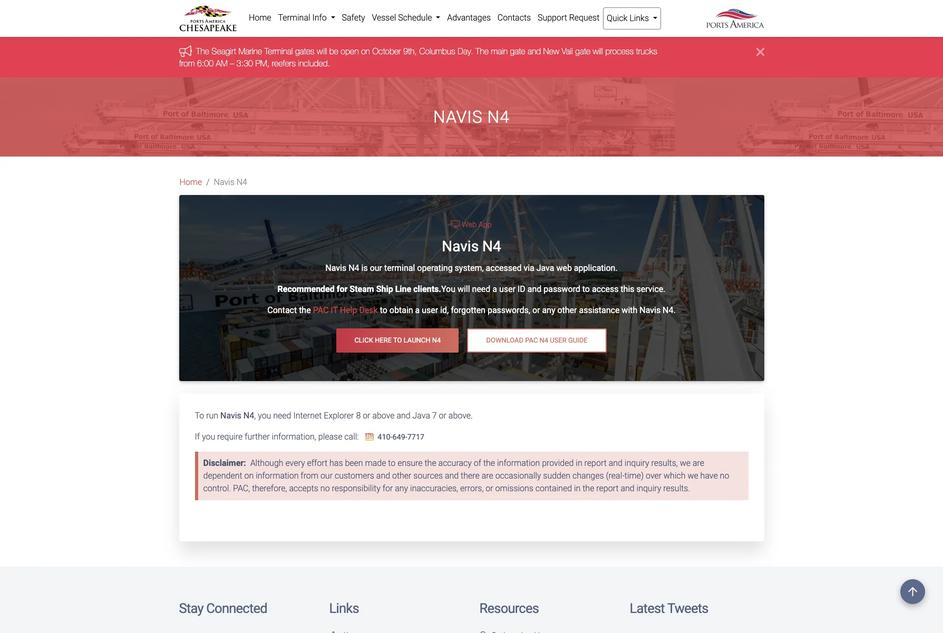 Task type: describe. For each thing, give the bounding box(es) containing it.
october
[[372, 47, 401, 56]]

contacts link
[[495, 7, 535, 28]]

web
[[462, 221, 477, 230]]

649-
[[393, 433, 408, 442]]

system,
[[455, 263, 484, 273]]

and up (real-
[[609, 459, 623, 469]]

2 horizontal spatial will
[[593, 47, 603, 56]]

0 vertical spatial information
[[497, 459, 540, 469]]

1 vertical spatial a
[[415, 305, 420, 316]]

ship
[[377, 284, 393, 294]]

the up sources
[[425, 459, 437, 469]]

pm,
[[255, 58, 269, 68]]

1 vertical spatial are
[[482, 471, 494, 481]]

0 vertical spatial report
[[585, 459, 607, 469]]

require
[[217, 432, 243, 442]]

control.
[[203, 484, 231, 494]]

on inside 'although every effort has been made to ensure the accuracy of the information provided in report and inquiry results, we are dependent on information from our customers and other sources and there are occasionally sudden changes (real-time) over which we have no control. pac, therefore, accepts no responsibility for any inaccuracies, errors, or omissions contained in the report and inquiry results.'
[[245, 471, 254, 481]]

contact the pac it help desk to obtain a user id, forgotten passwords, or any other assistance with navis n4.
[[268, 305, 676, 316]]

please
[[319, 432, 343, 442]]

over
[[646, 471, 662, 481]]

on inside the seagirt marine terminal gates will be open on october 9th, columbus day. the main gate and new vail gate will process trucks from 6:00 am – 3:30 pm, reefers included.
[[361, 47, 370, 56]]

to
[[195, 411, 204, 421]]

from inside 'although every effort has been made to ensure the accuracy of the information provided in report and inquiry results, we are dependent on information from our customers and other sources and there are occasionally sudden changes (real-time) over which we have no control. pac, therefore, accepts no responsibility for any inaccuracies, errors, or omissions contained in the report and inquiry results.'
[[301, 471, 319, 481]]

0 vertical spatial navis n4
[[434, 107, 510, 127]]

trucks
[[636, 47, 658, 56]]

2 vertical spatial navis n4
[[442, 238, 502, 256]]

1 vertical spatial information
[[256, 471, 299, 481]]

information,
[[272, 432, 316, 442]]

1 vertical spatial inquiry
[[637, 484, 662, 494]]

password
[[544, 284, 581, 294]]

there
[[461, 471, 480, 481]]

1 vertical spatial user
[[422, 305, 439, 316]]

via
[[524, 263, 535, 273]]

or right 8
[[363, 411, 371, 421]]

help
[[340, 305, 357, 316]]

the seagirt marine terminal gates will be open on october 9th, columbus day. the main gate and new vail gate will process trucks from 6:00 am – 3:30 pm, reefers included. link
[[179, 47, 658, 68]]

2 the from the left
[[476, 47, 489, 56]]

and down time)
[[621, 484, 635, 494]]

disclaimer:
[[203, 459, 246, 469]]

is
[[362, 263, 368, 273]]

for inside 'although every effort has been made to ensure the accuracy of the information provided in report and inquiry results, we are dependent on information from our customers and other sources and there are occasionally sudden changes (real-time) over which we have no control. pac, therefore, accepts no responsibility for any inaccuracies, errors, or omissions contained in the report and inquiry results.'
[[383, 484, 393, 494]]

application.
[[574, 263, 618, 273]]

resources
[[480, 601, 539, 617]]

1 vertical spatial in
[[574, 484, 581, 494]]

support request link
[[535, 7, 603, 28]]

click
[[355, 337, 373, 345]]

id,
[[441, 305, 449, 316]]

provided
[[542, 459, 574, 469]]

request
[[570, 13, 600, 23]]

1 vertical spatial links
[[329, 601, 359, 617]]

phone office image
[[365, 434, 374, 441]]

bullhorn image
[[179, 45, 196, 57]]

web app
[[460, 221, 492, 230]]

410-649-7717 link
[[361, 433, 425, 442]]

results.
[[664, 484, 691, 494]]

recommended
[[278, 284, 335, 294]]

and down accuracy
[[445, 471, 459, 481]]

inaccuracies,
[[410, 484, 459, 494]]

app
[[479, 221, 492, 230]]

schedule
[[398, 13, 432, 23]]

time)
[[625, 471, 644, 481]]

0 horizontal spatial java
[[413, 411, 430, 421]]

passwords,
[[488, 305, 531, 316]]

results,
[[652, 459, 678, 469]]

connected
[[206, 601, 267, 617]]

1 horizontal spatial links
[[630, 13, 649, 23]]

pac,
[[233, 484, 250, 494]]

launch
[[404, 337, 431, 345]]

to run navis n4 , you need internet explorer 8 or above and java 7 or above.
[[195, 411, 473, 421]]

customers
[[335, 471, 375, 481]]

download pac n4 user guide
[[487, 337, 588, 345]]

0 vertical spatial need
[[472, 284, 491, 294]]

safety link
[[339, 7, 369, 28]]

terminal inside the seagirt marine terminal gates will be open on october 9th, columbus day. the main gate and new vail gate will process trucks from 6:00 am – 3:30 pm, reefers included.
[[264, 47, 293, 56]]

7
[[433, 411, 437, 421]]

responsibility
[[332, 484, 381, 494]]

call:
[[345, 432, 359, 442]]

from inside the seagirt marine terminal gates will be open on october 9th, columbus day. the main gate and new vail gate will process trucks from 6:00 am – 3:30 pm, reefers included.
[[179, 58, 195, 68]]

1 horizontal spatial no
[[720, 471, 730, 481]]

quick links
[[607, 13, 652, 23]]

410-649-7717
[[376, 433, 425, 442]]

terminal info
[[278, 13, 329, 23]]

advantages link
[[444, 7, 495, 28]]

with
[[622, 305, 638, 316]]

,
[[254, 411, 256, 421]]

0 vertical spatial terminal
[[278, 13, 310, 23]]

7717
[[408, 433, 425, 442]]

3:30
[[237, 58, 253, 68]]

1 horizontal spatial other
[[558, 305, 577, 316]]

occasionally
[[496, 471, 542, 481]]

1 the from the left
[[196, 47, 209, 56]]

0 horizontal spatial will
[[317, 47, 327, 56]]

vessel schedule link
[[369, 7, 444, 28]]

410-
[[378, 433, 393, 442]]

and inside the seagirt marine terminal gates will be open on october 9th, columbus day. the main gate and new vail gate will process trucks from 6:00 am – 3:30 pm, reefers included.
[[528, 47, 541, 56]]

contained
[[536, 484, 572, 494]]

have
[[701, 471, 718, 481]]

included.
[[298, 58, 330, 68]]

to right desk
[[380, 305, 388, 316]]

1 vertical spatial home
[[180, 177, 202, 187]]

0 vertical spatial inquiry
[[625, 459, 650, 469]]

you
[[442, 284, 456, 294]]

pac
[[526, 337, 538, 345]]

if you require further information, please call:
[[195, 432, 361, 442]]

omissions
[[496, 484, 534, 494]]

the down changes
[[583, 484, 595, 494]]

0 vertical spatial you
[[258, 411, 271, 421]]

vail
[[562, 47, 573, 56]]

the right of
[[484, 459, 495, 469]]

here
[[375, 337, 392, 345]]

0 vertical spatial for
[[337, 284, 348, 294]]

6:00
[[197, 58, 213, 68]]

1 vertical spatial we
[[688, 471, 699, 481]]

0 vertical spatial any
[[543, 305, 556, 316]]

new
[[543, 47, 559, 56]]



Task type: vqa. For each thing, say whether or not it's contained in the screenshot.
NMSA - Longshore Safety Video #6 - Swinging Load
no



Task type: locate. For each thing, give the bounding box(es) containing it.
and right id
[[528, 284, 542, 294]]

0 vertical spatial our
[[370, 263, 382, 273]]

0 horizontal spatial no
[[321, 484, 330, 494]]

1 horizontal spatial need
[[472, 284, 491, 294]]

our inside 'although every effort has been made to ensure the accuracy of the information provided in report and inquiry results, we are dependent on information from our customers and other sources and there are occasionally sudden changes (real-time) over which we have no control. pac, therefore, accepts no responsibility for any inaccuracies, errors, or omissions contained in the report and inquiry results.'
[[321, 471, 333, 481]]

0 horizontal spatial are
[[482, 471, 494, 481]]

the left pac
[[299, 305, 311, 316]]

other
[[558, 305, 577, 316], [392, 471, 412, 481]]

stay
[[179, 601, 203, 617]]

open
[[341, 47, 359, 56]]

1 horizontal spatial will
[[458, 284, 470, 294]]

for left the steam at top left
[[337, 284, 348, 294]]

0 vertical spatial are
[[693, 459, 705, 469]]

run
[[206, 411, 218, 421]]

1 horizontal spatial our
[[370, 263, 382, 273]]

n4
[[540, 337, 549, 345]]

or right 7 on the left bottom of the page
[[439, 411, 447, 421]]

from down bullhorn icon
[[179, 58, 195, 68]]

advantages
[[448, 13, 491, 23]]

for down made
[[383, 484, 393, 494]]

inquiry
[[625, 459, 650, 469], [637, 484, 662, 494]]

inquiry up time)
[[625, 459, 650, 469]]

1 vertical spatial terminal
[[264, 47, 293, 56]]

other inside 'although every effort has been made to ensure the accuracy of the information provided in report and inquiry results, we are dependent on information from our customers and other sources and there are occasionally sudden changes (real-time) over which we have no control. pac, therefore, accepts no responsibility for any inaccuracies, errors, or omissions contained in the report and inquiry results.'
[[392, 471, 412, 481]]

of
[[474, 459, 482, 469]]

info
[[313, 13, 327, 23]]

go to top image
[[901, 580, 926, 605]]

stay connected
[[179, 601, 267, 617]]

1 horizontal spatial home
[[249, 13, 272, 23]]

and
[[528, 47, 541, 56], [528, 284, 542, 294], [397, 411, 411, 421], [609, 459, 623, 469], [377, 471, 390, 481], [445, 471, 459, 481], [621, 484, 635, 494]]

has
[[330, 459, 343, 469]]

main
[[491, 47, 508, 56]]

8
[[356, 411, 361, 421]]

0 vertical spatial user
[[500, 284, 516, 294]]

further
[[245, 432, 270, 442]]

terminal
[[385, 263, 415, 273]]

on right open
[[361, 47, 370, 56]]

we left have
[[688, 471, 699, 481]]

to right here at the bottom left of the page
[[394, 337, 402, 345]]

you right ,
[[258, 411, 271, 421]]

1 horizontal spatial user
[[500, 284, 516, 294]]

0 horizontal spatial the
[[196, 47, 209, 56]]

errors,
[[461, 484, 484, 494]]

to
[[583, 284, 590, 294], [380, 305, 388, 316], [394, 337, 402, 345], [388, 459, 396, 469]]

1 vertical spatial report
[[597, 484, 619, 494]]

0 vertical spatial java
[[537, 263, 555, 273]]

pac
[[313, 305, 329, 316]]

latest
[[630, 601, 665, 617]]

the up 6:00
[[196, 47, 209, 56]]

1 horizontal spatial gate
[[575, 47, 591, 56]]

are
[[693, 459, 705, 469], [482, 471, 494, 481]]

0 vertical spatial a
[[493, 284, 498, 294]]

gates
[[295, 47, 314, 56]]

1 horizontal spatial any
[[543, 305, 556, 316]]

n4
[[488, 107, 510, 127], [237, 177, 247, 187], [483, 238, 502, 256], [349, 263, 360, 273], [432, 337, 441, 345], [244, 411, 254, 421]]

1 vertical spatial need
[[273, 411, 291, 421]]

a right 'obtain'
[[415, 305, 420, 316]]

0 vertical spatial home
[[249, 13, 272, 23]]

1 horizontal spatial a
[[493, 284, 498, 294]]

effort
[[307, 459, 328, 469]]

dependent
[[203, 471, 243, 481]]

it
[[331, 305, 338, 316]]

home link
[[246, 7, 275, 28], [180, 176, 202, 189]]

gate right 'main'
[[510, 47, 525, 56]]

0 horizontal spatial home
[[180, 177, 202, 187]]

java
[[537, 263, 555, 273], [413, 411, 430, 421]]

am
[[216, 58, 228, 68]]

0 vertical spatial home link
[[246, 7, 275, 28]]

support
[[538, 13, 568, 23]]

0 horizontal spatial need
[[273, 411, 291, 421]]

1 gate from the left
[[510, 47, 525, 56]]

1 horizontal spatial information
[[497, 459, 540, 469]]

ensure
[[398, 459, 423, 469]]

terminal
[[278, 13, 310, 23], [264, 47, 293, 56]]

java right via on the right top of page
[[537, 263, 555, 273]]

will
[[317, 47, 327, 56], [593, 47, 603, 56], [458, 284, 470, 294]]

0 vertical spatial in
[[576, 459, 583, 469]]

9th,
[[403, 47, 417, 56]]

click here to launch n4 link
[[337, 329, 459, 353]]

the
[[196, 47, 209, 56], [476, 47, 489, 56]]

0 vertical spatial we
[[680, 459, 691, 469]]

terminal left info
[[278, 13, 310, 23]]

on up pac,
[[245, 471, 254, 481]]

forgotten
[[451, 305, 486, 316]]

the right the day.
[[476, 47, 489, 56]]

from up accepts
[[301, 471, 319, 481]]

columbus
[[419, 47, 455, 56]]

navis n4 is our terminal operating system, accessed via java web application.
[[326, 263, 618, 273]]

seagirt
[[211, 47, 236, 56]]

0 horizontal spatial on
[[245, 471, 254, 481]]

operating
[[417, 263, 453, 273]]

1 vertical spatial any
[[395, 484, 408, 494]]

and down made
[[377, 471, 390, 481]]

are right there
[[482, 471, 494, 481]]

to inside 'although every effort has been made to ensure the accuracy of the information provided in report and inquiry results, we are dependent on information from our customers and other sources and there are occasionally sudden changes (real-time) over which we have no control. pac, therefore, accepts no responsibility for any inaccuracies, errors, or omissions contained in the report and inquiry results.'
[[388, 459, 396, 469]]

any down password on the top
[[543, 305, 556, 316]]

any
[[543, 305, 556, 316], [395, 484, 408, 494]]

1 vertical spatial other
[[392, 471, 412, 481]]

0 horizontal spatial links
[[329, 601, 359, 617]]

in up changes
[[576, 459, 583, 469]]

desk
[[359, 305, 378, 316]]

1 horizontal spatial java
[[537, 263, 555, 273]]

java left 7 on the left bottom of the page
[[413, 411, 430, 421]]

our
[[370, 263, 382, 273], [321, 471, 333, 481]]

no right have
[[720, 471, 730, 481]]

will right you
[[458, 284, 470, 294]]

close image
[[757, 46, 765, 58]]

0 horizontal spatial user
[[422, 305, 439, 316]]

any down ensure
[[395, 484, 408, 494]]

if
[[195, 432, 200, 442]]

terminal info link
[[275, 7, 339, 28]]

0 vertical spatial other
[[558, 305, 577, 316]]

to right made
[[388, 459, 396, 469]]

1 horizontal spatial home link
[[246, 7, 275, 28]]

1 horizontal spatial from
[[301, 471, 319, 481]]

information up therefore,
[[256, 471, 299, 481]]

1 vertical spatial home link
[[180, 176, 202, 189]]

day.
[[458, 47, 473, 56]]

1 vertical spatial on
[[245, 471, 254, 481]]

or inside 'although every effort has been made to ensure the accuracy of the information provided in report and inquiry results, we are dependent on information from our customers and other sources and there are occasionally sudden changes (real-time) over which we have no control. pac, therefore, accepts no responsibility for any inaccuracies, errors, or omissions contained in the report and inquiry results.'
[[486, 484, 494, 494]]

0 horizontal spatial for
[[337, 284, 348, 294]]

been
[[345, 459, 363, 469]]

need down navis n4 is our terminal operating system, accessed via java web application.
[[472, 284, 491, 294]]

service.
[[637, 284, 666, 294]]

report up changes
[[585, 459, 607, 469]]

you right if
[[202, 432, 215, 442]]

0 horizontal spatial our
[[321, 471, 333, 481]]

contact
[[268, 305, 297, 316]]

terminal up reefers
[[264, 47, 293, 56]]

0 horizontal spatial other
[[392, 471, 412, 481]]

will left process
[[593, 47, 603, 56]]

clients.
[[414, 284, 442, 294]]

user left id,
[[422, 305, 439, 316]]

we up which
[[680, 459, 691, 469]]

1 horizontal spatial you
[[258, 411, 271, 421]]

to left access
[[583, 284, 590, 294]]

above.
[[449, 411, 473, 421]]

1 vertical spatial our
[[321, 471, 333, 481]]

navis
[[434, 107, 483, 127], [214, 177, 235, 187], [442, 238, 479, 256], [326, 263, 347, 273], [640, 305, 661, 316], [221, 411, 242, 421]]

n4.
[[663, 305, 676, 316]]

inquiry down over
[[637, 484, 662, 494]]

user
[[550, 337, 567, 345]]

1 vertical spatial for
[[383, 484, 393, 494]]

the seagirt marine terminal gates will be open on october 9th, columbus day. the main gate and new vail gate will process trucks from 6:00 am – 3:30 pm, reefers included. alert
[[0, 37, 944, 78]]

are up have
[[693, 459, 705, 469]]

vessel
[[372, 13, 396, 23]]

changes
[[573, 471, 604, 481]]

report down (real-
[[597, 484, 619, 494]]

other down password on the top
[[558, 305, 577, 316]]

0 horizontal spatial from
[[179, 58, 195, 68]]

1 vertical spatial from
[[301, 471, 319, 481]]

information up occasionally
[[497, 459, 540, 469]]

0 horizontal spatial you
[[202, 432, 215, 442]]

(real-
[[606, 471, 625, 481]]

gate right 'vail'
[[575, 47, 591, 56]]

1 horizontal spatial on
[[361, 47, 370, 56]]

id
[[518, 284, 526, 294]]

and left new
[[528, 47, 541, 56]]

recommended for steam ship line clients. you will need a user id and password to access this service.
[[278, 284, 666, 294]]

0 vertical spatial on
[[361, 47, 370, 56]]

0 horizontal spatial information
[[256, 471, 299, 481]]

1 horizontal spatial for
[[383, 484, 393, 494]]

accessed
[[486, 263, 522, 273]]

any inside 'although every effort has been made to ensure the accuracy of the information provided in report and inquiry results, we are dependent on information from our customers and other sources and there are occasionally sudden changes (real-time) over which we have no control. pac, therefore, accepts no responsibility for any inaccuracies, errors, or omissions contained in the report and inquiry results.'
[[395, 484, 408, 494]]

in down changes
[[574, 484, 581, 494]]

sudden
[[544, 471, 571, 481]]

1 vertical spatial java
[[413, 411, 430, 421]]

although
[[250, 459, 284, 469]]

which
[[664, 471, 686, 481]]

vessel schedule
[[372, 13, 434, 23]]

our right is
[[370, 263, 382, 273]]

1 vertical spatial navis n4
[[214, 177, 247, 187]]

0 vertical spatial no
[[720, 471, 730, 481]]

report
[[585, 459, 607, 469], [597, 484, 619, 494]]

1 horizontal spatial the
[[476, 47, 489, 56]]

other down ensure
[[392, 471, 412, 481]]

click here to launch n4
[[355, 337, 441, 345]]

0 vertical spatial from
[[179, 58, 195, 68]]

quick
[[607, 13, 628, 23]]

our down effort
[[321, 471, 333, 481]]

web
[[557, 263, 572, 273]]

1 vertical spatial no
[[321, 484, 330, 494]]

a down accessed
[[493, 284, 498, 294]]

will left be
[[317, 47, 327, 56]]

2 gate from the left
[[575, 47, 591, 56]]

contacts
[[498, 13, 531, 23]]

user left id
[[500, 284, 516, 294]]

support request
[[538, 13, 600, 23]]

0 horizontal spatial a
[[415, 305, 420, 316]]

0 horizontal spatial any
[[395, 484, 408, 494]]

above
[[373, 411, 395, 421]]

and right above
[[397, 411, 411, 421]]

assistance
[[580, 305, 620, 316]]

internet
[[294, 411, 322, 421]]

0 vertical spatial links
[[630, 13, 649, 23]]

need up if you require further information, please call:
[[273, 411, 291, 421]]

0 horizontal spatial home link
[[180, 176, 202, 189]]

or right passwords,
[[533, 305, 540, 316]]

or right errors,
[[486, 484, 494, 494]]

steam
[[350, 284, 374, 294]]

0 horizontal spatial gate
[[510, 47, 525, 56]]

home
[[249, 13, 272, 23], [180, 177, 202, 187]]

1 vertical spatial you
[[202, 432, 215, 442]]

1 horizontal spatial are
[[693, 459, 705, 469]]

links
[[630, 13, 649, 23], [329, 601, 359, 617]]

no right accepts
[[321, 484, 330, 494]]



